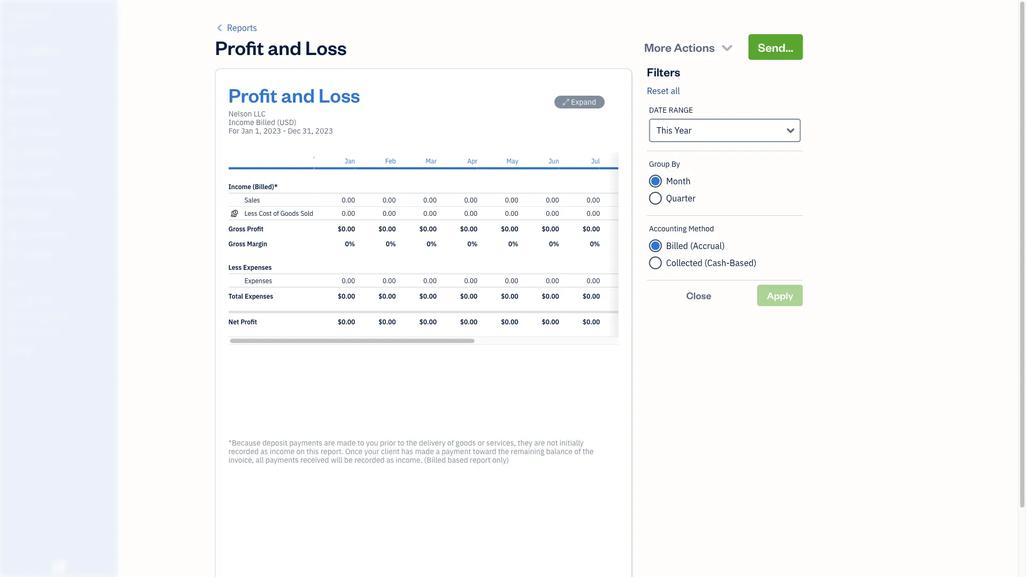 Task type: vqa. For each thing, say whether or not it's contained in the screenshot.


Task type: locate. For each thing, give the bounding box(es) containing it.
payment image
[[7, 128, 20, 138]]

actions
[[674, 39, 715, 55]]

2023 right 31,
[[315, 126, 333, 136]]

0 vertical spatial jan
[[241, 126, 253, 136]]

all right the invoice,
[[256, 455, 264, 465]]

0 horizontal spatial billed
[[256, 117, 275, 127]]

1 gross from the top
[[228, 224, 246, 233]]

and up (usd)
[[281, 82, 315, 107]]

this year
[[657, 125, 692, 136]]

0 horizontal spatial nelson
[[9, 9, 36, 21]]

all right the reset
[[671, 85, 680, 96]]

billed
[[256, 117, 275, 127], [666, 240, 688, 251]]

6 0% from the left
[[549, 239, 559, 248]]

0 horizontal spatial llc
[[38, 9, 52, 21]]

2023
[[263, 126, 281, 136], [315, 126, 333, 136]]

profit and loss
[[215, 34, 347, 60]]

gross down gross profit
[[228, 239, 246, 248]]

jan inside profit and loss nelson llc income billed (usd) for jan 1, 2023 - dec 31, 2023
[[241, 126, 253, 136]]

freshbooks image
[[50, 560, 67, 573]]

expenses for less expenses
[[243, 263, 272, 272]]

to
[[358, 438, 364, 448], [398, 438, 404, 448]]

(billed
[[424, 455, 446, 465]]

the right toward
[[498, 447, 509, 456]]

0 vertical spatial llc
[[38, 9, 52, 21]]

1 horizontal spatial recorded
[[354, 455, 385, 465]]

nelson inside profit and loss nelson llc income billed (usd) for jan 1, 2023 - dec 31, 2023
[[228, 109, 252, 119]]

apps image
[[8, 277, 114, 285]]

1 vertical spatial loss
[[319, 82, 360, 107]]

-
[[283, 126, 286, 136]]

loss
[[305, 34, 347, 60], [319, 82, 360, 107]]

loss for profit and loss
[[305, 34, 347, 60]]

expenses right total
[[245, 292, 273, 300]]

of right balance
[[574, 447, 581, 456]]

gross for gross profit
[[228, 224, 246, 233]]

as left income
[[260, 447, 268, 456]]

4 0% from the left
[[467, 239, 477, 248]]

1 horizontal spatial less
[[245, 209, 257, 218]]

they
[[518, 438, 533, 448]]

0 vertical spatial all
[[671, 85, 680, 96]]

jan
[[241, 126, 253, 136], [344, 157, 355, 165]]

1 0% from the left
[[345, 239, 355, 248]]

of right cost
[[273, 209, 279, 218]]

1 horizontal spatial nelson
[[228, 109, 252, 119]]

1 vertical spatial payments
[[266, 455, 299, 465]]

report
[[470, 455, 491, 465]]

1 vertical spatial jan
[[344, 157, 355, 165]]

less down sales
[[245, 209, 257, 218]]

invoice image
[[7, 107, 20, 118]]

1 vertical spatial less
[[228, 263, 242, 272]]

category image up total
[[228, 276, 240, 285]]

mar
[[425, 157, 436, 165]]

$0.00
[[338, 224, 355, 233], [378, 224, 396, 233], [419, 224, 436, 233], [460, 224, 477, 233], [501, 224, 518, 233], [542, 224, 559, 233], [582, 224, 600, 233], [623, 224, 641, 233], [338, 292, 355, 300], [378, 292, 396, 300], [419, 292, 436, 300], [460, 292, 477, 300], [501, 292, 518, 300], [542, 292, 559, 300], [582, 292, 600, 300], [623, 292, 641, 300], [338, 317, 355, 326], [378, 317, 396, 326], [419, 317, 436, 326], [460, 317, 477, 326], [501, 317, 518, 326], [542, 317, 559, 326], [582, 317, 600, 326], [623, 317, 641, 326]]

month
[[666, 176, 691, 187]]

services,
[[486, 438, 516, 448]]

1 horizontal spatial to
[[398, 438, 404, 448]]

initially
[[560, 438, 584, 448]]

your
[[364, 447, 379, 456]]

recorded down you
[[354, 455, 385, 465]]

gross up "gross margin"
[[228, 224, 246, 233]]

made up be
[[337, 438, 356, 448]]

1 horizontal spatial all
[[671, 85, 680, 96]]

gross profit
[[228, 224, 264, 233]]

llc
[[38, 9, 52, 21], [254, 109, 266, 119]]

owner
[[9, 21, 28, 30]]

jul
[[591, 157, 600, 165]]

report.
[[321, 447, 343, 456]]

(accrual)
[[690, 240, 725, 251]]

profit and loss nelson llc income billed (usd) for jan 1, 2023 - dec 31, 2023
[[228, 82, 360, 136]]

nelson
[[9, 9, 36, 21], [228, 109, 252, 119]]

2023 left '-'
[[263, 126, 281, 136]]

range
[[669, 105, 693, 115]]

1 horizontal spatial jan
[[344, 157, 355, 165]]

0 vertical spatial and
[[268, 34, 301, 60]]

2 to from the left
[[398, 438, 404, 448]]

0%
[[345, 239, 355, 248], [386, 239, 396, 248], [426, 239, 436, 248], [467, 239, 477, 248], [508, 239, 518, 248], [549, 239, 559, 248], [590, 239, 600, 248], [631, 239, 641, 248]]

and inside profit and loss nelson llc income billed (usd) for jan 1, 2023 - dec 31, 2023
[[281, 82, 315, 107]]

total expenses
[[228, 292, 273, 300]]

all
[[671, 85, 680, 96], [256, 455, 264, 465]]

3 0% from the left
[[426, 239, 436, 248]]

are left the not
[[534, 438, 545, 448]]

billed left '-'
[[256, 117, 275, 127]]

income left 1,
[[228, 117, 254, 127]]

1 vertical spatial all
[[256, 455, 264, 465]]

0 horizontal spatial less
[[228, 263, 242, 272]]

chevrondown image
[[720, 40, 735, 55]]

goods
[[456, 438, 476, 448]]

billed down the 'accounting method'
[[666, 240, 688, 251]]

0 vertical spatial less
[[245, 209, 257, 218]]

profit up 1,
[[228, 82, 277, 107]]

2 gross from the top
[[228, 239, 246, 248]]

*because
[[228, 438, 261, 448]]

payments up received
[[289, 438, 322, 448]]

expenses for total expenses
[[245, 292, 273, 300]]

based
[[448, 455, 468, 465]]

0 horizontal spatial are
[[324, 438, 335, 448]]

remaining
[[511, 447, 544, 456]]

project image
[[7, 168, 20, 179]]

0 vertical spatial expenses
[[243, 263, 272, 272]]

accounting method group
[[649, 224, 801, 272]]

less
[[245, 209, 257, 218], [228, 263, 242, 272]]

0 vertical spatial income
[[228, 117, 254, 127]]

expenses
[[243, 263, 272, 272], [245, 276, 272, 285], [245, 292, 273, 300]]

are
[[324, 438, 335, 448], [534, 438, 545, 448]]

recorded
[[228, 447, 259, 456], [354, 455, 385, 465]]

profit up 'margin'
[[247, 224, 264, 233]]

to left you
[[358, 438, 364, 448]]

1 horizontal spatial the
[[498, 447, 509, 456]]

date range element
[[647, 97, 803, 151]]

loss inside profit and loss nelson llc income billed (usd) for jan 1, 2023 - dec 31, 2023
[[319, 82, 360, 107]]

1 category image from the top
[[228, 196, 240, 204]]

0 horizontal spatial 2023
[[263, 126, 281, 136]]

accounting method option group
[[649, 237, 801, 272]]

1 income from the top
[[228, 117, 254, 127]]

1 vertical spatial category image
[[228, 276, 240, 285]]

0 vertical spatial billed
[[256, 117, 275, 127]]

0 horizontal spatial of
[[273, 209, 279, 218]]

1 vertical spatial llc
[[254, 109, 266, 119]]

expenses down less expenses at left
[[245, 276, 272, 285]]

to right the prior
[[398, 438, 404, 448]]

0 horizontal spatial all
[[256, 455, 264, 465]]

less for less expenses
[[228, 263, 242, 272]]

category image
[[228, 196, 240, 204], [228, 276, 240, 285]]

cost
[[259, 209, 272, 218]]

1 horizontal spatial of
[[447, 438, 454, 448]]

(usd)
[[277, 117, 297, 127]]

billed inside accounting method option group
[[666, 240, 688, 251]]

money image
[[7, 209, 20, 220]]

jan left feb
[[344, 157, 355, 165]]

client image
[[7, 67, 20, 78]]

2 category image from the top
[[228, 276, 240, 285]]

main element
[[0, 0, 144, 577]]

prior
[[380, 438, 396, 448]]

income
[[228, 117, 254, 127], [228, 182, 251, 191]]

1 vertical spatial nelson
[[228, 109, 252, 119]]

2 2023 from the left
[[315, 126, 333, 136]]

send…
[[758, 39, 793, 55]]

on
[[296, 447, 305, 456]]

1 vertical spatial and
[[281, 82, 315, 107]]

expense image
[[7, 148, 20, 159]]

quarter
[[666, 193, 696, 204]]

made left a
[[415, 447, 434, 456]]

expand button
[[554, 96, 605, 109]]

1 horizontal spatial llc
[[254, 109, 266, 119]]

received
[[300, 455, 329, 465]]

nelson up "for"
[[228, 109, 252, 119]]

llc inside nelson llc owner
[[38, 9, 52, 21]]

2 horizontal spatial of
[[574, 447, 581, 456]]

0 horizontal spatial recorded
[[228, 447, 259, 456]]

0 vertical spatial nelson
[[9, 9, 36, 21]]

nelson up owner
[[9, 9, 36, 21]]

0 vertical spatial gross
[[228, 224, 246, 233]]

7 0% from the left
[[590, 239, 600, 248]]

5 0% from the left
[[508, 239, 518, 248]]

of left the goods
[[447, 438, 454, 448]]

and right reports button
[[268, 34, 301, 60]]

more actions button
[[635, 34, 744, 60]]

1 vertical spatial gross
[[228, 239, 246, 248]]

0 vertical spatial loss
[[305, 34, 347, 60]]

income up sales
[[228, 182, 251, 191]]

billed inside profit and loss nelson llc income billed (usd) for jan 1, 2023 - dec 31, 2023
[[256, 117, 275, 127]]

recorded left deposit
[[228, 447, 259, 456]]

dashboard image
[[7, 47, 20, 57]]

delivery
[[419, 438, 446, 448]]

expenses down 'margin'
[[243, 263, 272, 272]]

as down the prior
[[386, 455, 394, 465]]

are up will at the bottom left of the page
[[324, 438, 335, 448]]

and for profit and loss nelson llc income billed (usd) for jan 1, 2023 - dec 31, 2023
[[281, 82, 315, 107]]

jan left 1,
[[241, 126, 253, 136]]

items and services image
[[8, 311, 114, 320]]

0 horizontal spatial as
[[260, 447, 268, 456]]

0 vertical spatial category image
[[228, 196, 240, 204]]

31,
[[302, 126, 313, 136]]

0.00
[[342, 196, 355, 204], [382, 196, 396, 204], [423, 196, 436, 204], [464, 196, 477, 204], [505, 196, 518, 204], [546, 196, 559, 204], [586, 196, 600, 204], [627, 196, 641, 204], [342, 209, 355, 218], [382, 209, 396, 218], [423, 209, 436, 218], [464, 209, 477, 218], [505, 209, 518, 218], [546, 209, 559, 218], [586, 209, 600, 218], [627, 209, 641, 218], [342, 276, 355, 285], [382, 276, 396, 285], [423, 276, 436, 285], [464, 276, 477, 285], [505, 276, 518, 285], [546, 276, 559, 285], [586, 276, 600, 285], [627, 276, 641, 285]]

the right balance
[[583, 447, 594, 456]]

payments down deposit
[[266, 455, 299, 465]]

*because deposit payments are made to you prior to the delivery of goods or services, they are not initially recorded as income on this report. once your client has made a payment toward the remaining balance of the invoice, all payments received will be recorded as income. (billed based report only)
[[228, 438, 594, 465]]

category image left sales
[[228, 196, 240, 204]]

chevronleft image
[[215, 21, 225, 34]]

2 vertical spatial expenses
[[245, 292, 273, 300]]

sales
[[245, 196, 260, 204]]

aug
[[629, 157, 641, 165]]

1 vertical spatial income
[[228, 182, 251, 191]]

income.
[[396, 455, 422, 465]]

made
[[337, 438, 356, 448], [415, 447, 434, 456]]

0 horizontal spatial to
[[358, 438, 364, 448]]

the up income.
[[406, 438, 417, 448]]

1 horizontal spatial 2023
[[315, 126, 333, 136]]

based)
[[730, 257, 757, 269]]

1 horizontal spatial billed
[[666, 240, 688, 251]]

less down "gross margin"
[[228, 263, 242, 272]]

1 horizontal spatial are
[[534, 438, 545, 448]]

1 vertical spatial billed
[[666, 240, 688, 251]]

reports button
[[215, 21, 257, 34]]

0 horizontal spatial jan
[[241, 126, 253, 136]]



Task type: describe. For each thing, give the bounding box(es) containing it.
by
[[672, 159, 680, 169]]

income (billed)*
[[228, 182, 278, 191]]

profit right net
[[241, 317, 257, 326]]

Date Range field
[[649, 119, 801, 142]]

will
[[331, 455, 342, 465]]

accounting
[[649, 224, 687, 234]]

balance
[[546, 447, 573, 456]]

sold
[[300, 209, 313, 218]]

income
[[270, 447, 295, 456]]

net profit
[[228, 317, 257, 326]]

only)
[[492, 455, 509, 465]]

estimate image
[[7, 87, 20, 98]]

collected
[[666, 257, 703, 269]]

2 0% from the left
[[386, 239, 396, 248]]

2 horizontal spatial the
[[583, 447, 594, 456]]

net
[[228, 317, 239, 326]]

invoice,
[[228, 455, 254, 465]]

expand image
[[563, 98, 569, 106]]

this
[[657, 125, 673, 136]]

report image
[[7, 250, 20, 260]]

settings image
[[8, 345, 114, 354]]

category image for expenses
[[228, 276, 240, 285]]

for
[[228, 126, 239, 136]]

0 vertical spatial payments
[[289, 438, 322, 448]]

1 to from the left
[[358, 438, 364, 448]]

client
[[381, 447, 400, 456]]

deposit
[[262, 438, 288, 448]]

group by option group
[[649, 173, 801, 207]]

method
[[689, 224, 714, 234]]

income inside profit and loss nelson llc income billed (usd) for jan 1, 2023 - dec 31, 2023
[[228, 117, 254, 127]]

collected (cash-based)
[[666, 257, 757, 269]]

gross for gross margin
[[228, 239, 246, 248]]

not
[[547, 438, 558, 448]]

expand
[[571, 97, 596, 107]]

feb
[[385, 157, 396, 165]]

(billed)*
[[253, 182, 278, 191]]

all inside button
[[671, 85, 680, 96]]

be
[[344, 455, 353, 465]]

timer image
[[7, 189, 20, 199]]

reset all button
[[647, 84, 680, 97]]

toward
[[473, 447, 496, 456]]

chart image
[[7, 229, 20, 240]]

team members image
[[8, 294, 114, 303]]

loss for profit and loss nelson llc income billed (usd) for jan 1, 2023 - dec 31, 2023
[[319, 82, 360, 107]]

profit down "reports"
[[215, 34, 264, 60]]

accounting method
[[649, 224, 714, 234]]

(cash-
[[705, 257, 730, 269]]

more actions
[[644, 39, 715, 55]]

send… button
[[748, 34, 803, 60]]

a
[[436, 447, 440, 456]]

bank connections image
[[8, 328, 114, 337]]

reports
[[227, 22, 257, 33]]

reset all
[[647, 85, 680, 96]]

less cost of goods sold
[[245, 209, 313, 218]]

less for less cost of goods sold
[[245, 209, 257, 218]]

you
[[366, 438, 378, 448]]

dec
[[288, 126, 301, 136]]

gross margin
[[228, 239, 267, 248]]

once
[[345, 447, 363, 456]]

0 horizontal spatial the
[[406, 438, 417, 448]]

profit inside profit and loss nelson llc income billed (usd) for jan 1, 2023 - dec 31, 2023
[[228, 82, 277, 107]]

apr
[[467, 157, 477, 165]]

may
[[506, 157, 518, 165]]

group by group
[[649, 159, 801, 207]]

1 vertical spatial expenses
[[245, 276, 272, 285]]

filters
[[647, 64, 680, 79]]

this
[[307, 447, 319, 456]]

more
[[644, 39, 672, 55]]

llc inside profit and loss nelson llc income billed (usd) for jan 1, 2023 - dec 31, 2023
[[254, 109, 266, 119]]

reset
[[647, 85, 669, 96]]

jun
[[548, 157, 559, 165]]

0 horizontal spatial made
[[337, 438, 356, 448]]

date range
[[649, 105, 693, 115]]

nelson llc owner
[[9, 9, 52, 30]]

billed (accrual)
[[666, 240, 725, 251]]

year
[[675, 125, 692, 136]]

1 horizontal spatial made
[[415, 447, 434, 456]]

total
[[228, 292, 243, 300]]

margin
[[247, 239, 267, 248]]

or
[[478, 438, 485, 448]]

goods
[[280, 209, 299, 218]]

nelson inside nelson llc owner
[[9, 9, 36, 21]]

1 horizontal spatial as
[[386, 455, 394, 465]]

has
[[401, 447, 413, 456]]

close button
[[647, 285, 751, 306]]

close
[[686, 289, 712, 302]]

2 income from the top
[[228, 182, 251, 191]]

8 0% from the left
[[631, 239, 641, 248]]

payment
[[442, 447, 471, 456]]

group
[[649, 159, 670, 169]]

all inside *because deposit payments are made to you prior to the delivery of goods or services, they are not initially recorded as income on this report. once your client has made a payment toward the remaining balance of the invoice, all payments received will be recorded as income. (billed based report only)
[[256, 455, 264, 465]]

1,
[[255, 126, 262, 136]]

less expenses
[[228, 263, 272, 272]]

and for profit and loss
[[268, 34, 301, 60]]

date
[[649, 105, 667, 115]]

category image for sales
[[228, 196, 240, 204]]

group by
[[649, 159, 680, 169]]

1 are from the left
[[324, 438, 335, 448]]

2 are from the left
[[534, 438, 545, 448]]

1 2023 from the left
[[263, 126, 281, 136]]



